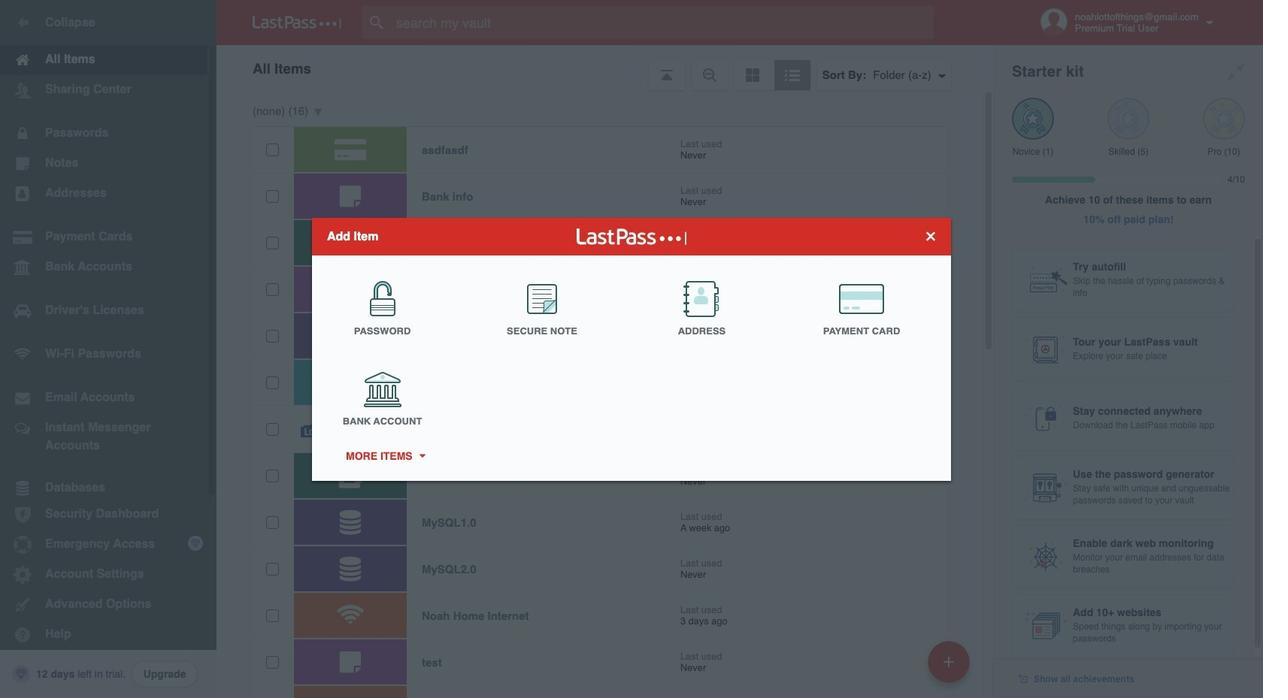 Task type: describe. For each thing, give the bounding box(es) containing it.
new item navigation
[[923, 637, 979, 698]]

caret right image
[[417, 454, 427, 458]]

main navigation navigation
[[0, 0, 217, 698]]

lastpass image
[[253, 16, 341, 29]]

new item image
[[944, 657, 954, 667]]

Search search field
[[362, 6, 963, 39]]



Task type: locate. For each thing, give the bounding box(es) containing it.
search my vault text field
[[362, 6, 963, 39]]

vault options navigation
[[217, 45, 994, 90]]

dialog
[[312, 218, 951, 481]]



Task type: vqa. For each thing, say whether or not it's contained in the screenshot.
password field
no



